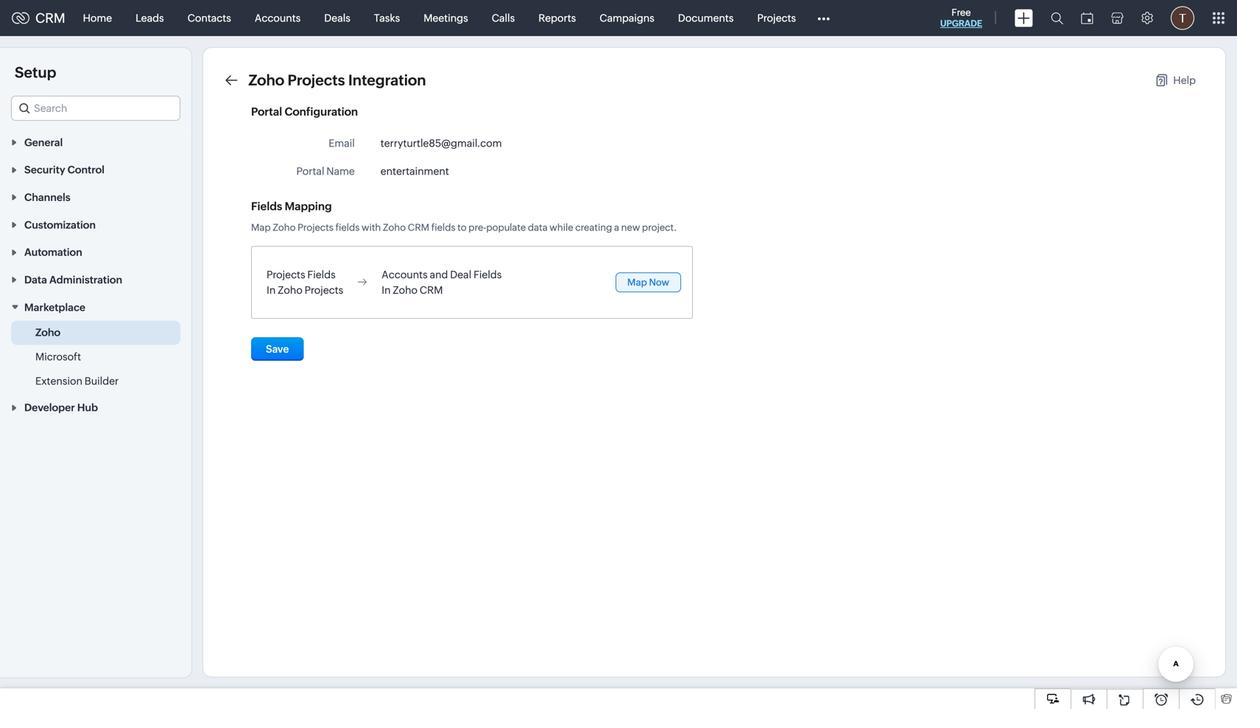 Task type: locate. For each thing, give the bounding box(es) containing it.
zoho inside marketplace region
[[35, 327, 60, 338]]

1 horizontal spatial portal
[[296, 165, 324, 177]]

data administration button
[[0, 266, 192, 293]]

0 horizontal spatial fields
[[251, 200, 282, 213]]

1 horizontal spatial fields
[[307, 269, 336, 281]]

extension
[[35, 375, 82, 387]]

configuration
[[285, 105, 358, 118]]

0 horizontal spatial map
[[251, 222, 271, 233]]

upgrade
[[940, 18, 983, 28]]

crm down and
[[420, 284, 443, 296]]

free
[[952, 7, 971, 18]]

fields left mapping
[[251, 200, 282, 213]]

developer
[[24, 402, 75, 414]]

fields left "with"
[[336, 222, 360, 233]]

0 horizontal spatial fields
[[336, 222, 360, 233]]

1 horizontal spatial accounts
[[382, 269, 428, 281]]

map inside button
[[627, 277, 647, 288]]

portal left name
[[296, 165, 324, 177]]

1 horizontal spatial fields
[[431, 222, 456, 233]]

control
[[68, 164, 105, 176]]

accounts left and
[[382, 269, 428, 281]]

leads
[[136, 12, 164, 24]]

zoho
[[249, 72, 284, 89], [273, 222, 296, 233], [383, 222, 406, 233], [278, 284, 303, 296], [393, 284, 418, 296], [35, 327, 60, 338]]

to
[[458, 222, 467, 233]]

calls link
[[480, 0, 527, 36]]

Other Modules field
[[808, 6, 840, 30]]

create menu image
[[1015, 9, 1033, 27]]

fields left to
[[431, 222, 456, 233]]

data
[[24, 274, 47, 286]]

in inside projects fields in zoho projects
[[267, 284, 276, 296]]

leads link
[[124, 0, 176, 36]]

hub
[[77, 402, 98, 414]]

home
[[83, 12, 112, 24]]

1 vertical spatial portal
[[296, 165, 324, 177]]

accounts inside accounts and deal fields in zoho crm
[[382, 269, 428, 281]]

1 fields from the left
[[336, 222, 360, 233]]

map down "fields mapping"
[[251, 222, 271, 233]]

1 vertical spatial map
[[627, 277, 647, 288]]

meetings link
[[412, 0, 480, 36]]

projects fields in zoho projects
[[267, 269, 343, 296]]

portal
[[251, 105, 282, 118], [296, 165, 324, 177]]

map
[[251, 222, 271, 233], [627, 277, 647, 288]]

1 horizontal spatial map
[[627, 277, 647, 288]]

fields inside accounts and deal fields in zoho crm
[[474, 269, 502, 281]]

developer hub
[[24, 402, 98, 414]]

0 horizontal spatial accounts
[[255, 12, 301, 24]]

1 horizontal spatial in
[[382, 284, 391, 296]]

general button
[[0, 128, 192, 156]]

crm
[[35, 10, 65, 26], [408, 222, 429, 233], [420, 284, 443, 296]]

channels button
[[0, 183, 192, 211]]

fields
[[251, 200, 282, 213], [307, 269, 336, 281], [474, 269, 502, 281]]

crm inside accounts and deal fields in zoho crm
[[420, 284, 443, 296]]

in inside accounts and deal fields in zoho crm
[[382, 284, 391, 296]]

fields right deal in the top left of the page
[[474, 269, 502, 281]]

in
[[267, 284, 276, 296], [382, 284, 391, 296]]

accounts for accounts
[[255, 12, 301, 24]]

2 in from the left
[[382, 284, 391, 296]]

channels
[[24, 192, 70, 203]]

crm for accounts
[[420, 284, 443, 296]]

crm right logo
[[35, 10, 65, 26]]

0 vertical spatial accounts
[[255, 12, 301, 24]]

security control button
[[0, 156, 192, 183]]

0 vertical spatial crm
[[35, 10, 65, 26]]

projects
[[757, 12, 796, 24], [288, 72, 345, 89], [298, 222, 334, 233], [267, 269, 305, 281], [305, 284, 343, 296]]

fields down mapping
[[307, 269, 336, 281]]

accounts
[[255, 12, 301, 24], [382, 269, 428, 281]]

while
[[550, 222, 573, 233]]

data administration
[[24, 274, 122, 286]]

automation
[[24, 247, 82, 258]]

microsoft
[[35, 351, 81, 363]]

zoho link
[[35, 325, 60, 340]]

crm left to
[[408, 222, 429, 233]]

portal left configuration at the top left of page
[[251, 105, 282, 118]]

2 vertical spatial crm
[[420, 284, 443, 296]]

project.
[[642, 222, 677, 233]]

now
[[649, 277, 670, 288]]

0 vertical spatial portal
[[251, 105, 282, 118]]

logo image
[[12, 12, 29, 24]]

meetings
[[424, 12, 468, 24]]

portal name
[[296, 165, 355, 177]]

2 horizontal spatial fields
[[474, 269, 502, 281]]

integration
[[348, 72, 426, 89]]

documents
[[678, 12, 734, 24]]

None field
[[11, 96, 180, 121]]

extension builder
[[35, 375, 119, 387]]

tasks link
[[362, 0, 412, 36]]

deal
[[450, 269, 472, 281]]

0 vertical spatial map
[[251, 222, 271, 233]]

customization
[[24, 219, 96, 231]]

1 vertical spatial accounts
[[382, 269, 428, 281]]

free upgrade
[[940, 7, 983, 28]]

accounts left deals link
[[255, 12, 301, 24]]

marketplace button
[[0, 293, 192, 321]]

new
[[621, 222, 640, 233]]

creating
[[575, 222, 612, 233]]

contacts
[[188, 12, 231, 24]]

crm link
[[12, 10, 65, 26]]

1 vertical spatial crm
[[408, 222, 429, 233]]

map left "now"
[[627, 277, 647, 288]]

fields
[[336, 222, 360, 233], [431, 222, 456, 233]]

1 in from the left
[[267, 284, 276, 296]]

0 horizontal spatial in
[[267, 284, 276, 296]]

reports
[[539, 12, 576, 24]]

0 horizontal spatial portal
[[251, 105, 282, 118]]



Task type: describe. For each thing, give the bounding box(es) containing it.
microsoft link
[[35, 349, 81, 364]]

accounts for accounts and deal fields in zoho crm
[[382, 269, 428, 281]]

projects link
[[746, 0, 808, 36]]

map for map zoho projects fields with zoho crm fields to pre-populate data while creating a new project.
[[251, 222, 271, 233]]

profile image
[[1171, 6, 1195, 30]]

calendar image
[[1081, 12, 1094, 24]]

administration
[[49, 274, 122, 286]]

builder
[[85, 375, 119, 387]]

campaigns link
[[588, 0, 666, 36]]

entertainment
[[381, 165, 449, 177]]

pre-
[[469, 222, 486, 233]]

accounts link
[[243, 0, 313, 36]]

create menu element
[[1006, 0, 1042, 36]]

2 fields from the left
[[431, 222, 456, 233]]

developer hub button
[[0, 394, 192, 421]]

portal for portal name
[[296, 165, 324, 177]]

search element
[[1042, 0, 1072, 36]]

zoho inside projects fields in zoho projects
[[278, 284, 303, 296]]

documents link
[[666, 0, 746, 36]]

reports link
[[527, 0, 588, 36]]

deals link
[[313, 0, 362, 36]]

portal for portal configuration
[[251, 105, 282, 118]]

calls
[[492, 12, 515, 24]]

save button
[[251, 337, 304, 361]]

deals
[[324, 12, 351, 24]]

data
[[528, 222, 548, 233]]

profile element
[[1162, 0, 1204, 36]]

home link
[[71, 0, 124, 36]]

customization button
[[0, 211, 192, 238]]

campaigns
[[600, 12, 655, 24]]

security control
[[24, 164, 105, 176]]

security
[[24, 164, 65, 176]]

automation button
[[0, 238, 192, 266]]

a
[[614, 222, 619, 233]]

map zoho projects fields with zoho crm fields to pre-populate data while creating a new project.
[[251, 222, 677, 233]]

help
[[1174, 74, 1196, 86]]

with
[[362, 222, 381, 233]]

crm for map
[[408, 222, 429, 233]]

contacts link
[[176, 0, 243, 36]]

tasks
[[374, 12, 400, 24]]

marketplace
[[24, 302, 85, 313]]

email
[[329, 137, 355, 149]]

fields mapping
[[251, 200, 332, 213]]

fields inside projects fields in zoho projects
[[307, 269, 336, 281]]

map now
[[627, 277, 670, 288]]

populate
[[486, 222, 526, 233]]

accounts and deal fields in zoho crm
[[382, 269, 502, 296]]

Search text field
[[12, 96, 180, 120]]

setup
[[15, 64, 56, 81]]

mapping
[[285, 200, 332, 213]]

name
[[327, 165, 355, 177]]

general
[[24, 137, 63, 148]]

zoho projects integration
[[249, 72, 426, 89]]

search image
[[1051, 12, 1064, 24]]

save
[[266, 343, 289, 355]]

map for map now
[[627, 277, 647, 288]]

marketplace region
[[0, 321, 192, 394]]

and
[[430, 269, 448, 281]]

terryturtle85@gmail.com
[[381, 137, 502, 149]]

map now button
[[616, 273, 681, 292]]

zoho inside accounts and deal fields in zoho crm
[[393, 284, 418, 296]]

portal configuration
[[251, 105, 358, 118]]



Task type: vqa. For each thing, say whether or not it's contained in the screenshot.
CRM to the bottom
yes



